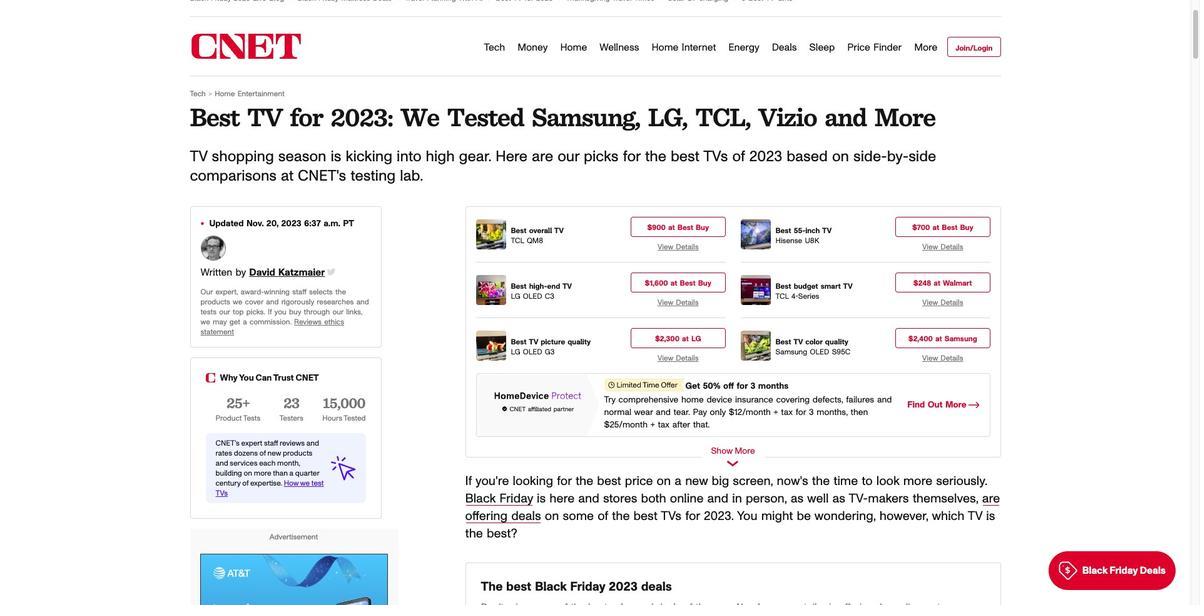 Task type: describe. For each thing, give the bounding box(es) containing it.
$2,300 at lg link
[[631, 329, 726, 351]]

the up some
[[576, 476, 593, 488]]

series
[[798, 293, 819, 301]]

staff inside cnet's expert staff reviews and rates dozens of new products and services each month, building on more than a quarter century of expertise.
[[264, 440, 278, 448]]

quarter
[[295, 470, 319, 478]]

best overall tv tcl qm8
[[511, 227, 564, 245]]

show more button
[[701, 446, 765, 471]]

lg for best tv picture quality lg oled g3
[[511, 349, 520, 356]]

oled for end
[[523, 293, 542, 301]]

price
[[847, 42, 870, 52]]

23 testers
[[279, 394, 303, 423]]

rates
[[216, 450, 232, 458]]

cnet affiliated partner
[[507, 407, 574, 413]]

lab.
[[400, 169, 423, 184]]

we inside how we test tvs
[[300, 480, 310, 488]]

black inside button
[[1082, 566, 1108, 576]]

tcl 4 series roku tv on a stand image
[[741, 276, 771, 306]]

products inside our expert, award-winning staff selects the products we cover and rigorously researches and tests our top picks. if you buy through our links, we may get a commission.
[[201, 299, 230, 306]]

based
[[787, 150, 828, 165]]

at for best high-end tv lg oled c3
[[671, 280, 677, 287]]

only
[[710, 409, 726, 418]]

black inside if you're looking for the best price on a new big screen, now's the time to look more seriously. black friday is here and stores both online and in person, as well as tv-makers themselves,
[[465, 493, 496, 506]]

off
[[723, 383, 734, 391]]

smart
[[821, 283, 841, 291]]

home entertainment
[[215, 90, 284, 98]]

david_katzmaier.jpg image
[[201, 237, 225, 261]]

tvs inside on some of the best tvs for 2023. you might be wondering, however, which tv is the best?
[[661, 511, 681, 523]]

0 horizontal spatial +
[[651, 421, 655, 430]]

best right the
[[506, 582, 531, 594]]

tv inside best high-end tv lg oled c3
[[562, 283, 572, 291]]

test
[[311, 480, 324, 488]]

0 horizontal spatial you
[[239, 374, 254, 383]]

0 vertical spatial we
[[233, 299, 242, 306]]

tv inside best 55-inch tv hisense u8k
[[822, 227, 832, 235]]

are inside tv shopping season is kicking into high gear. here are our picks for the best tvs of 2023 based on side-by-side comparisons at cnet's testing lab.
[[532, 150, 553, 165]]

nov.
[[246, 220, 264, 229]]

buy for $900 at best buy
[[696, 224, 709, 232]]

1 horizontal spatial samsung
[[945, 336, 977, 343]]

and left tear.
[[656, 409, 671, 418]]

how we test tvs
[[216, 480, 324, 498]]

6:37
[[304, 220, 321, 229]]

tv inside 'best overall tv tcl qm8'
[[554, 227, 564, 235]]

the up well
[[812, 476, 830, 488]]

now's
[[777, 476, 808, 488]]

after
[[672, 421, 690, 430]]

on inside tv shopping season is kicking into high gear. here are our picks for the best tvs of 2023 based on side-by-side comparisons at cnet's testing lab.
[[832, 150, 849, 165]]

screen,
[[733, 476, 773, 488]]

why you can trust cnet
[[220, 374, 319, 383]]

online
[[670, 493, 704, 506]]

side
[[909, 150, 936, 165]]

tcl inside 'best budget smart tv tcl 4-series'
[[776, 293, 789, 301]]

0 horizontal spatial we
[[201, 319, 210, 326]]

to
[[862, 476, 873, 488]]

hours
[[322, 415, 342, 423]]

we
[[401, 101, 439, 133]]

tech link
[[190, 90, 206, 98]]

view for $1,600
[[658, 299, 673, 307]]

the inside our expert, award-winning staff selects the products we cover and rigorously researches and tests our top picks. if you buy through our links, we may get a commission.
[[335, 289, 346, 296]]

50%
[[703, 383, 721, 391]]

by
[[236, 268, 246, 278]]

the inside tv shopping season is kicking into high gear. here are our picks for the best tvs of 2023 based on side-by-side comparisons at cnet's testing lab.
[[645, 150, 666, 165]]

$900 at best buy
[[647, 224, 709, 232]]

shopping
[[212, 150, 274, 165]]

high-
[[529, 283, 547, 291]]

15,000 hours tested
[[322, 394, 366, 423]]

1 horizontal spatial friday
[[570, 582, 605, 594]]

for inside try comprehensive home device insurance covering defects, failures and normal wear and tear. pay only $12/month + tax for 3 months, then $25/month + tax after that.
[[796, 409, 806, 418]]

finder
[[873, 42, 902, 52]]

partner
[[554, 407, 574, 413]]

offering
[[465, 511, 508, 523]]

can
[[256, 374, 272, 383]]

expert,
[[215, 289, 238, 296]]

and right reviews at bottom
[[306, 440, 319, 448]]

$2,300
[[655, 336, 680, 343]]

reviews ethics statement
[[201, 319, 344, 336]]

samsung s95c image
[[741, 331, 771, 361]]

0 horizontal spatial deals
[[772, 42, 797, 52]]

for inside if you're looking for the best price on a new big screen, now's the time to look more seriously. black friday is here and stores both online and in person, as well as tv-makers themselves,
[[557, 476, 572, 488]]

best for best 55-inch tv hisense u8k
[[776, 227, 791, 235]]

may
[[213, 319, 227, 326]]

trending element
[[190, 0, 1001, 17]]

details for $2,300
[[676, 355, 699, 363]]

of up each on the bottom left of the page
[[259, 450, 266, 458]]

view for $900
[[658, 244, 673, 251]]

some
[[563, 511, 594, 523]]

tests
[[201, 309, 217, 316]]

$900 at best buy link
[[631, 217, 726, 240]]

1 horizontal spatial 2023
[[609, 582, 638, 594]]

into
[[397, 150, 421, 165]]

home entertainment link
[[215, 90, 284, 98]]

new inside if you're looking for the best price on a new big screen, now's the time to look more seriously. black friday is here and stores both online and in person, as well as tv-makers themselves,
[[685, 476, 708, 488]]

1 horizontal spatial black
[[535, 582, 567, 594]]

$2,400 at samsung
[[908, 336, 977, 343]]

and down rates
[[216, 460, 228, 468]]

$700 at best buy link
[[895, 217, 990, 240]]

tear.
[[674, 409, 690, 418]]

and down winning on the left top of page
[[266, 299, 279, 306]]

than
[[273, 470, 288, 478]]

55-
[[794, 227, 805, 235]]

and up some
[[578, 493, 599, 506]]

price finder
[[847, 42, 902, 52]]

best inside "link"
[[942, 224, 958, 232]]

tcl 65qm850g tv image
[[476, 220, 506, 250]]

more inside if you're looking for the best price on a new big screen, now's the time to look more seriously. black friday is here and stores both online and in person, as well as tv-makers themselves,
[[903, 476, 932, 488]]

you
[[274, 309, 286, 316]]

vizio
[[758, 101, 817, 133]]

hisense 65u 8k tv image
[[741, 220, 771, 250]]

details for $900
[[676, 244, 699, 251]]

kicking
[[346, 150, 392, 165]]

1 vertical spatial deals
[[641, 582, 672, 594]]

the down the stores
[[612, 511, 630, 523]]

tested inside 15,000 hours tested
[[344, 415, 366, 423]]

trust
[[273, 374, 294, 383]]

a inside if you're looking for the best price on a new big screen, now's the time to look more seriously. black friday is here and stores both online and in person, as well as tv-makers themselves,
[[675, 476, 681, 488]]

$2,400 at samsung link
[[895, 329, 990, 351]]

tv inside 'best budget smart tv tcl 4-series'
[[843, 283, 853, 291]]

best for best high-end tv lg oled c3
[[511, 283, 527, 291]]

staff inside our expert, award-winning staff selects the products we cover and rigorously researches and tests our top picks. if you buy through our links, we may get a commission.
[[292, 289, 306, 296]]

here
[[496, 150, 527, 165]]

more inside find out more link
[[945, 401, 966, 410]]

insurance
[[735, 396, 773, 405]]

months
[[758, 383, 789, 391]]

join/login
[[956, 44, 993, 52]]

view details for $2,400
[[922, 355, 963, 363]]

$2,400
[[908, 336, 933, 343]]

are offering deals
[[465, 493, 1000, 523]]

2023 inside tv shopping season is kicking into high gear. here are our picks for the best tvs of 2023 based on side-by-side comparisons at cnet's testing lab.
[[749, 150, 782, 165]]

best for best tv for 2023: we tested samsung, lg, tcl, vizio and more
[[190, 101, 239, 133]]

$1,600
[[645, 280, 668, 287]]

of inside tv shopping season is kicking into high gear. here are our picks for the best tvs of 2023 based on side-by-side comparisons at cnet's testing lab.
[[732, 150, 745, 165]]

cnet's expert staff reviews and rates dozens of new products and services each month, building on more than a quarter century of expertise.
[[216, 440, 319, 488]]

is inside on some of the best tvs for 2023. you might be wondering, however, which tv is the best?
[[986, 511, 995, 523]]

testers
[[279, 415, 303, 423]]

for inside on some of the best tvs for 2023. you might be wondering, however, which tv is the best?
[[685, 511, 700, 523]]

get
[[229, 319, 240, 326]]

device
[[707, 396, 732, 405]]

home for home
[[560, 42, 587, 52]]

are offering deals link
[[465, 493, 1000, 523]]

$700
[[912, 224, 930, 232]]

home for home entertainment
[[215, 90, 235, 98]]

and up 2023.
[[707, 493, 728, 506]]

tv down 'entertainment'
[[247, 101, 282, 133]]

updated nov. 20, 2023  6:37 a.m. pt
[[209, 220, 354, 229]]

tv inside the best tv picture quality lg oled g3
[[529, 339, 538, 346]]

best 55-inch tv hisense u8k
[[776, 227, 832, 245]]

1 vertical spatial cnet
[[510, 407, 525, 413]]

a inside our expert, award-winning staff selects the products we cover and rigorously researches and tests our top picks. if you buy through our links, we may get a commission.
[[243, 319, 247, 326]]

1 horizontal spatial our
[[333, 309, 344, 316]]

details for $2,400
[[941, 355, 963, 363]]

best for best overall tv tcl qm8
[[511, 227, 527, 235]]

expert
[[241, 440, 262, 448]]

get
[[685, 383, 700, 391]]

1 as from the left
[[791, 493, 804, 506]]

failures
[[846, 396, 874, 405]]

comparisons
[[190, 169, 277, 184]]

view for $700
[[922, 244, 938, 251]]

find
[[907, 401, 925, 410]]

and right failures
[[877, 396, 892, 405]]

inch
[[805, 227, 820, 235]]

and up links, on the bottom left of the page
[[356, 299, 369, 306]]

the best black friday 2023 deals
[[481, 582, 672, 594]]

how
[[284, 480, 299, 488]]

best inside tv shopping season is kicking into high gear. here are our picks for the best tvs of 2023 based on side-by-side comparisons at cnet's testing lab.
[[671, 150, 700, 165]]

of right century
[[242, 480, 249, 488]]

defects,
[[813, 396, 843, 405]]

month,
[[277, 460, 300, 468]]

pay
[[693, 409, 707, 418]]

entertainment
[[238, 90, 284, 98]]

deals inside black friday deals button
[[1140, 566, 1166, 576]]

friday inside button
[[1110, 566, 1138, 576]]



Task type: locate. For each thing, give the bounding box(es) containing it.
details down the $700 at best buy "link"
[[941, 244, 963, 251]]

at right $700 at the top
[[933, 224, 939, 232]]

2 horizontal spatial our
[[558, 150, 579, 165]]

for up the season
[[290, 101, 323, 133]]

is inside tv shopping season is kicking into high gear. here are our picks for the best tvs of 2023 based on side-by-side comparisons at cnet's testing lab.
[[331, 150, 341, 165]]

home for home internet
[[652, 42, 678, 52]]

lg for best high-end tv lg oled c3
[[511, 293, 520, 301]]

normal
[[604, 409, 631, 418]]

try
[[604, 396, 616, 405]]

2 as from the left
[[832, 493, 845, 506]]

2 vertical spatial friday
[[570, 582, 605, 594]]

well
[[807, 493, 829, 506]]

tv right smart
[[843, 283, 853, 291]]

1 vertical spatial are
[[982, 493, 1000, 506]]

on up both
[[657, 476, 671, 488]]

cnet image
[[190, 34, 302, 59]]

lg inside the best tv picture quality lg oled g3
[[511, 349, 520, 356]]

tv right overall
[[554, 227, 564, 235]]

you left can
[[239, 374, 254, 383]]

0 vertical spatial if
[[268, 309, 272, 316]]

quality up s95c
[[825, 339, 848, 346]]

lg right the 2023 lg c3 oled tv icon
[[511, 293, 520, 301]]

black friday deals
[[1082, 566, 1166, 576]]

0 vertical spatial tvs
[[703, 150, 728, 165]]

join/login button
[[947, 37, 1001, 57]]

at inside $1,600 at best buy link
[[671, 280, 677, 287]]

1 vertical spatial tvs
[[216, 490, 228, 498]]

money
[[518, 42, 548, 52]]

more
[[914, 42, 937, 52], [945, 401, 966, 410], [735, 448, 755, 456], [254, 470, 271, 478], [903, 476, 932, 488]]

the 2023 lg c3 oled tv image
[[476, 276, 506, 306]]

1 horizontal spatial a
[[289, 470, 293, 478]]

2 vertical spatial lg
[[511, 349, 520, 356]]

0 horizontal spatial as
[[791, 493, 804, 506]]

if inside if you're looking for the best price on a new big screen, now's the time to look more seriously. black friday is here and stores both online and in person, as well as tv-makers themselves,
[[465, 476, 472, 488]]

1 vertical spatial 3
[[809, 409, 814, 418]]

products up tests
[[201, 299, 230, 306]]

in
[[732, 493, 742, 506]]

1 vertical spatial deals
[[1140, 566, 1166, 576]]

at right $900
[[668, 224, 675, 232]]

best inside best high-end tv lg oled c3
[[511, 283, 527, 291]]

1 vertical spatial tax
[[658, 421, 670, 430]]

more up expertise. at the bottom of the page
[[254, 470, 271, 478]]

tvs down century
[[216, 490, 228, 498]]

for
[[290, 101, 323, 133], [623, 150, 641, 165], [737, 383, 748, 391], [796, 409, 806, 418], [557, 476, 572, 488], [685, 511, 700, 523]]

wellness
[[600, 42, 639, 52]]

0 vertical spatial staff
[[292, 289, 306, 296]]

buy inside "link"
[[960, 224, 973, 232]]

0 horizontal spatial tvs
[[216, 490, 228, 498]]

tvs
[[703, 150, 728, 165], [216, 490, 228, 498], [661, 511, 681, 523]]

c3
[[545, 293, 554, 301]]

0 horizontal spatial deals
[[511, 511, 541, 523]]

best down the lg,
[[671, 150, 700, 165]]

for right off
[[737, 383, 748, 391]]

view details for $700
[[922, 244, 963, 251]]

1 horizontal spatial if
[[465, 476, 472, 488]]

2 horizontal spatial is
[[986, 511, 995, 523]]

reviews ethics statement link
[[201, 319, 344, 336]]

staff
[[292, 289, 306, 296], [264, 440, 278, 448]]

3 up 'insurance'
[[751, 383, 756, 391]]

0 horizontal spatial new
[[268, 450, 281, 458]]

as up wondering,
[[832, 493, 845, 506]]

best tv for 2023: we tested samsung, lg, tcl, vizio and more
[[190, 101, 935, 133]]

cover
[[245, 299, 263, 306]]

1 vertical spatial samsung
[[776, 349, 807, 356]]

for right the picks
[[623, 150, 641, 165]]

1 horizontal spatial tested
[[447, 101, 524, 133]]

quality inside the best tv picture quality lg oled g3
[[568, 339, 591, 346]]

tech left home entertainment
[[190, 90, 206, 98]]

1 horizontal spatial you
[[737, 511, 758, 523]]

2 horizontal spatial tvs
[[703, 150, 728, 165]]

1 vertical spatial products
[[283, 450, 313, 458]]

best right samsung s95c icon
[[776, 339, 791, 346]]

you
[[239, 374, 254, 383], [737, 511, 758, 523]]

products inside cnet's expert staff reviews and rates dozens of new products and services each month, building on more than a quarter century of expertise.
[[283, 450, 313, 458]]

picks
[[584, 150, 618, 165]]

view details down $1,600 at best buy link
[[658, 299, 699, 307]]

view details for $1,600
[[658, 299, 699, 307]]

new up online
[[685, 476, 708, 488]]

lg inside best high-end tv lg oled c3
[[511, 293, 520, 301]]

1 horizontal spatial products
[[283, 450, 313, 458]]

0 horizontal spatial a
[[243, 319, 247, 326]]

our down "researches"
[[333, 309, 344, 316]]

on left side-
[[832, 150, 849, 165]]

building
[[216, 470, 242, 478]]

that.
[[693, 421, 710, 430]]

0 vertical spatial deals
[[772, 42, 797, 52]]

home left internet
[[652, 42, 678, 52]]

$2,300 at lg
[[655, 336, 701, 343]]

our inside tv shopping season is kicking into high gear. here are our picks for the best tvs of 2023 based on side-by-side comparisons at cnet's testing lab.
[[558, 150, 579, 165]]

time
[[834, 476, 858, 488]]

links,
[[346, 309, 362, 316]]

cnet left 'affiliated'
[[510, 407, 525, 413]]

tvs inside tv shopping season is kicking into high gear. here are our picks for the best tvs of 2023 based on side-by-side comparisons at cnet's testing lab.
[[703, 150, 728, 165]]

best inside best 55-inch tv hisense u8k
[[776, 227, 791, 235]]

is right which
[[986, 511, 995, 523]]

buy
[[696, 224, 709, 232], [960, 224, 973, 232], [698, 280, 711, 287]]

more right look
[[903, 476, 932, 488]]

tv inside best tv color quality samsung oled s95c
[[794, 339, 803, 346]]

show more
[[711, 448, 755, 456]]

best left budget
[[776, 283, 791, 291]]

tv inside tv shopping season is kicking into high gear. here are our picks for the best tvs of 2023 based on side-by-side comparisons at cnet's testing lab.
[[190, 150, 207, 165]]

try comprehensive home device insurance covering defects, failures and normal wear and tear. pay only $12/month + tax for 3 months, then $25/month + tax after that.
[[604, 396, 892, 430]]

side-
[[853, 150, 887, 165]]

quality inside best tv color quality samsung oled s95c
[[825, 339, 848, 346]]

are right here
[[532, 150, 553, 165]]

deals inside 'are offering deals'
[[511, 511, 541, 523]]

tax
[[781, 409, 793, 418], [658, 421, 670, 430]]

picks.
[[246, 309, 265, 316]]

the 2023 lg g3 oled tv sitting on a light gray tv console. image
[[476, 331, 506, 361]]

tcl left qm8
[[511, 237, 524, 245]]

best inside the best tv picture quality lg oled g3
[[511, 339, 527, 346]]

on down services
[[244, 470, 252, 478]]

details for $1,600
[[676, 299, 699, 307]]

oled
[[523, 293, 542, 301], [523, 349, 542, 356], [810, 349, 829, 356]]

looking
[[513, 476, 553, 488]]

the down the lg,
[[645, 150, 666, 165]]

1 horizontal spatial tech
[[484, 42, 505, 52]]

tvs inside how we test tvs
[[216, 490, 228, 498]]

is up cnet's
[[331, 150, 341, 165]]

0 vertical spatial are
[[532, 150, 553, 165]]

2 quality from the left
[[825, 339, 848, 346]]

sleep
[[809, 42, 835, 52]]

0 horizontal spatial staff
[[264, 440, 278, 448]]

view details for $900
[[658, 244, 699, 251]]

for inside tv shopping season is kicking into high gear. here are our picks for the best tvs of 2023 based on side-by-side comparisons at cnet's testing lab.
[[623, 150, 641, 165]]

tested up gear.
[[447, 101, 524, 133]]

best inside 'best budget smart tv tcl 4-series'
[[776, 283, 791, 291]]

view details down $900 at best buy link
[[658, 244, 699, 251]]

0 vertical spatial cnet
[[296, 374, 319, 383]]

more right finder
[[914, 42, 937, 52]]

oled inside the best tv picture quality lg oled g3
[[523, 349, 542, 356]]

quality for best tv picture quality
[[568, 339, 591, 346]]

best right "$1,600"
[[680, 280, 696, 287]]

0 horizontal spatial 3
[[751, 383, 756, 391]]

tcl inside 'best overall tv tcl qm8'
[[511, 237, 524, 245]]

1 vertical spatial tech
[[190, 90, 206, 98]]

at for best budget smart tv tcl 4-series
[[934, 280, 941, 287]]

if inside our expert, award-winning staff selects the products we cover and rigorously researches and tests our top picks. if you buy through our links, we may get a commission.
[[268, 309, 272, 316]]

best tv color quality samsung oled s95c
[[776, 339, 850, 356]]

0 vertical spatial is
[[331, 150, 341, 165]]

1 horizontal spatial deals
[[1140, 566, 1166, 576]]

walmart
[[943, 280, 972, 287]]

lg right $2,300
[[691, 336, 701, 343]]

buy right $900
[[696, 224, 709, 232]]

oled left g3
[[523, 349, 542, 356]]

more inside show more button
[[735, 448, 755, 456]]

tested down 15,000
[[344, 415, 366, 423]]

0 horizontal spatial tcl
[[511, 237, 524, 245]]

details down $2,300 at lg link
[[676, 355, 699, 363]]

1 horizontal spatial tvs
[[661, 511, 681, 523]]

best inside if you're looking for the best price on a new big screen, now's the time to look more seriously. black friday is here and stores both online and in person, as well as tv-makers themselves,
[[597, 476, 621, 488]]

1 vertical spatial tcl
[[776, 293, 789, 301]]

then
[[851, 409, 868, 418]]

the down "offering" at the left of the page
[[465, 528, 483, 541]]

$700 at best buy
[[912, 224, 973, 232]]

best?
[[487, 528, 517, 541]]

tax down covering
[[781, 409, 793, 418]]

themselves,
[[913, 493, 978, 506]]

2 vertical spatial tvs
[[661, 511, 681, 523]]

g3
[[545, 349, 555, 356]]

at down the season
[[281, 169, 294, 184]]

$12/month
[[729, 409, 771, 418]]

1 vertical spatial you
[[737, 511, 758, 523]]

0 horizontal spatial if
[[268, 309, 272, 316]]

0 horizontal spatial cnet
[[296, 374, 319, 383]]

on inside if you're looking for the best price on a new big screen, now's the time to look more seriously. black friday is here and stores both online and in person, as well as tv-makers themselves,
[[657, 476, 671, 488]]

at for best tv color quality samsung oled s95c
[[935, 336, 942, 343]]

tv inside on some of the best tvs for 2023. you might be wondering, however, which tv is the best?
[[968, 511, 983, 523]]

0 vertical spatial samsung
[[945, 336, 977, 343]]

2 horizontal spatial we
[[300, 480, 310, 488]]

0 vertical spatial tcl
[[511, 237, 524, 245]]

wondering,
[[815, 511, 876, 523]]

seriously.
[[936, 476, 987, 488]]

friday inside if you're looking for the best price on a new big screen, now's the time to look more seriously. black friday is here and stores both online and in person, as well as tv-makers themselves,
[[499, 493, 533, 506]]

view details down $2,300 at lg link
[[658, 355, 699, 363]]

0 horizontal spatial tech
[[190, 90, 206, 98]]

on down "here"
[[545, 511, 559, 523]]

1 horizontal spatial as
[[832, 493, 845, 506]]

2 horizontal spatial friday
[[1110, 566, 1138, 576]]

best left overall
[[511, 227, 527, 235]]

0 vertical spatial tax
[[781, 409, 793, 418]]

0 vertical spatial new
[[268, 450, 281, 458]]

on inside on some of the best tvs for 2023. you might be wondering, however, which tv is the best?
[[545, 511, 559, 523]]

we down 'quarter'
[[300, 480, 310, 488]]

1 vertical spatial +
[[651, 421, 655, 430]]

view details down the $700 at best buy "link"
[[922, 244, 963, 251]]

lg,
[[648, 101, 687, 133]]

at inside $2,300 at lg link
[[682, 336, 689, 343]]

buy for $1,600 at best buy
[[698, 280, 711, 287]]

2 vertical spatial we
[[300, 480, 310, 488]]

tv left picture
[[529, 339, 538, 346]]

1 horizontal spatial new
[[685, 476, 708, 488]]

best for best budget smart tv tcl 4-series
[[776, 283, 791, 291]]

+ down covering
[[774, 409, 778, 418]]

tv right the inch
[[822, 227, 832, 235]]

best
[[671, 150, 700, 165], [597, 476, 621, 488], [634, 511, 658, 523], [506, 582, 531, 594]]

black friday deals button
[[1049, 552, 1176, 591]]

we up top
[[233, 299, 242, 306]]

oled for picture
[[523, 349, 542, 356]]

energy
[[729, 42, 759, 52]]

at inside $2,400 at samsung link
[[935, 336, 942, 343]]

both
[[641, 493, 666, 506]]

0 vertical spatial black
[[465, 493, 496, 506]]

at right $2,400
[[935, 336, 942, 343]]

1 vertical spatial staff
[[264, 440, 278, 448]]

of inside on some of the best tvs for 2023. you might be wondering, however, which tv is the best?
[[598, 511, 608, 523]]

view for $2,300
[[658, 355, 673, 363]]

at inside the $700 at best buy "link"
[[933, 224, 939, 232]]

1 vertical spatial if
[[465, 476, 472, 488]]

1 vertical spatial 2023
[[281, 220, 301, 229]]

tax left after
[[658, 421, 670, 430]]

cnet's
[[298, 169, 346, 184]]

at for best overall tv tcl qm8
[[668, 224, 675, 232]]

we
[[233, 299, 242, 306], [201, 319, 210, 326], [300, 480, 310, 488]]

best high-end tv lg oled c3
[[511, 283, 572, 301]]

3 inside try comprehensive home device insurance covering defects, failures and normal wear and tear. pay only $12/month + tax for 3 months, then $25/month + tax after that.
[[809, 409, 814, 418]]

0 horizontal spatial products
[[201, 299, 230, 306]]

our
[[201, 289, 213, 296]]

samsung inside best tv color quality samsung oled s95c
[[776, 349, 807, 356]]

on inside cnet's expert staff reviews and rates dozens of new products and services each month, building on more than a quarter century of expertise.
[[244, 470, 252, 478]]

25+ product tests
[[216, 394, 261, 423]]

1 vertical spatial new
[[685, 476, 708, 488]]

david katzmaier twitter image
[[327, 225, 336, 319]]

1 vertical spatial is
[[537, 493, 546, 506]]

1 vertical spatial black
[[1082, 566, 1108, 576]]

is down looking at the bottom
[[537, 493, 546, 506]]

$900
[[647, 224, 666, 232]]

tech left money
[[484, 42, 505, 52]]

details for $248
[[941, 299, 963, 307]]

tv left color at the right bottom of page
[[794, 339, 803, 346]]

oled inside best high-end tv lg oled c3
[[523, 293, 542, 301]]

0 vertical spatial friday
[[499, 493, 533, 506]]

0 vertical spatial tested
[[447, 101, 524, 133]]

2 horizontal spatial black
[[1082, 566, 1108, 576]]

view
[[658, 244, 673, 251], [922, 244, 938, 251], [658, 299, 673, 307], [922, 299, 938, 307], [658, 355, 673, 363], [922, 355, 938, 363]]

2 vertical spatial 2023
[[609, 582, 638, 594]]

oled for color
[[810, 349, 829, 356]]

of right some
[[598, 511, 608, 523]]

at inside $248 at walmart link
[[934, 280, 941, 287]]

products down reviews at bottom
[[283, 450, 313, 458]]

2 vertical spatial black
[[535, 582, 567, 594]]

best inside on some of the best tvs for 2023. you might be wondering, however, which tv is the best?
[[634, 511, 658, 523]]

here
[[550, 493, 575, 506]]

you down in
[[737, 511, 758, 523]]

view down $2,400
[[922, 355, 938, 363]]

quality for best tv color quality
[[825, 339, 848, 346]]

1 vertical spatial lg
[[691, 336, 701, 343]]

+ down wear on the bottom right of page
[[651, 421, 655, 430]]

1 horizontal spatial are
[[982, 493, 1000, 506]]

however,
[[880, 511, 928, 523]]

advertisement region
[[200, 555, 388, 606]]

samsung
[[945, 336, 977, 343], [776, 349, 807, 356]]

tv
[[247, 101, 282, 133], [190, 150, 207, 165], [554, 227, 564, 235], [822, 227, 832, 235], [562, 283, 572, 291], [843, 283, 853, 291], [529, 339, 538, 346], [794, 339, 803, 346], [968, 511, 983, 523]]

is inside if you're looking for the best price on a new big screen, now's the time to look more seriously. black friday is here and stores both online and in person, as well as tv-makers themselves,
[[537, 493, 546, 506]]

for down covering
[[796, 409, 806, 418]]

view details
[[658, 244, 699, 251], [922, 244, 963, 251], [658, 299, 699, 307], [922, 299, 963, 307], [658, 355, 699, 363], [922, 355, 963, 363]]

tv-
[[849, 493, 868, 506]]

1 horizontal spatial we
[[233, 299, 242, 306]]

0 horizontal spatial black
[[465, 493, 496, 506]]

on
[[832, 150, 849, 165], [244, 470, 252, 478], [657, 476, 671, 488], [545, 511, 559, 523]]

of down tcl,
[[732, 150, 745, 165]]

best inside best tv color quality samsung oled s95c
[[776, 339, 791, 346]]

3 down defects, at the right bottom
[[809, 409, 814, 418]]

a
[[243, 319, 247, 326], [289, 470, 293, 478], [675, 476, 681, 488]]

1 quality from the left
[[568, 339, 591, 346]]

view details for $248
[[922, 299, 963, 307]]

1 horizontal spatial +
[[774, 409, 778, 418]]

1 horizontal spatial tax
[[781, 409, 793, 418]]

1 horizontal spatial is
[[537, 493, 546, 506]]

1 horizontal spatial cnet
[[510, 407, 525, 413]]

view down $248
[[922, 299, 938, 307]]

at for best 55-inch tv hisense u8k
[[933, 224, 939, 232]]

are inside 'are offering deals'
[[982, 493, 1000, 506]]

0 horizontal spatial friday
[[499, 493, 533, 506]]

lg right the 2023 lg g3 oled tv sitting on a light gray tv console. icon
[[511, 349, 520, 356]]

0 vertical spatial 3
[[751, 383, 756, 391]]

view details for $2,300
[[658, 355, 699, 363]]

are down seriously. on the bottom right of the page
[[982, 493, 1000, 506]]

1 horizontal spatial home
[[560, 42, 587, 52]]

2 horizontal spatial a
[[675, 476, 681, 488]]

new inside cnet's expert staff reviews and rates dozens of new products and services each month, building on more than a quarter century of expertise.
[[268, 450, 281, 458]]

you inside on some of the best tvs for 2023. you might be wondering, however, which tv is the best?
[[737, 511, 758, 523]]

written
[[201, 268, 232, 278]]

and up side-
[[825, 101, 867, 133]]

1 horizontal spatial staff
[[292, 289, 306, 296]]

2 horizontal spatial home
[[652, 42, 678, 52]]

tvs down online
[[661, 511, 681, 523]]

the
[[645, 150, 666, 165], [335, 289, 346, 296], [576, 476, 593, 488], [812, 476, 830, 488], [612, 511, 630, 523], [465, 528, 483, 541]]

$1,600 at best buy
[[645, 280, 711, 287]]

view for $248
[[922, 299, 938, 307]]

home right money
[[560, 42, 587, 52]]

tcl,
[[695, 101, 751, 133]]

0 horizontal spatial our
[[219, 309, 230, 316]]

if up commission.
[[268, 309, 272, 316]]

oled down color at the right bottom of page
[[810, 349, 829, 356]]

buy for $700 at best buy
[[960, 224, 973, 232]]

testing
[[351, 169, 396, 184]]

ethics
[[324, 319, 344, 326]]

at inside tv shopping season is kicking into high gear. here are our picks for the best tvs of 2023 based on side-by-side comparisons at cnet's testing lab.
[[281, 169, 294, 184]]

details for $700
[[941, 244, 963, 251]]

at right $2,300
[[682, 336, 689, 343]]

0 horizontal spatial home
[[215, 90, 235, 98]]

cnet right trust
[[296, 374, 319, 383]]

deals
[[511, 511, 541, 523], [641, 582, 672, 594]]

oled down high- on the top of page
[[523, 293, 542, 301]]

new up each on the bottom left of the page
[[268, 450, 281, 458]]

more inside cnet's expert staff reviews and rates dozens of new products and services each month, building on more than a quarter century of expertise.
[[254, 470, 271, 478]]

at inside $900 at best buy link
[[668, 224, 675, 232]]

a right get
[[243, 319, 247, 326]]

1 horizontal spatial quality
[[825, 339, 848, 346]]

u8k
[[805, 237, 819, 245]]

samsung down color at the right bottom of page
[[776, 349, 807, 356]]

0 vertical spatial deals
[[511, 511, 541, 523]]

best inside 'best overall tv tcl qm8'
[[511, 227, 527, 235]]

view down $2,300
[[658, 355, 673, 363]]

end
[[547, 283, 560, 291]]

tv right which
[[968, 511, 983, 523]]

cnet logo image
[[206, 374, 215, 383]]

0 horizontal spatial is
[[331, 150, 341, 165]]

internet
[[682, 42, 716, 52]]

0 vertical spatial products
[[201, 299, 230, 306]]

best up the stores
[[597, 476, 621, 488]]

budget
[[794, 283, 818, 291]]

buy right $700 at the top
[[960, 224, 973, 232]]

0 vertical spatial tech
[[484, 42, 505, 52]]

as down 'now's'
[[791, 493, 804, 506]]

big
[[712, 476, 729, 488]]

wear
[[634, 409, 653, 418]]

if left you're
[[465, 476, 472, 488]]

0 horizontal spatial 2023
[[281, 220, 301, 229]]

best left high- on the top of page
[[511, 283, 527, 291]]

home right tech link
[[215, 90, 235, 98]]

are
[[532, 150, 553, 165], [982, 493, 1000, 506]]

tcl left 4-
[[776, 293, 789, 301]]

at right $248
[[934, 280, 941, 287]]

view down $700 at the top
[[922, 244, 938, 251]]

0 horizontal spatial tested
[[344, 415, 366, 423]]

at for best tv picture quality lg oled g3
[[682, 336, 689, 343]]

which
[[932, 511, 964, 523]]

best for best tv color quality samsung oled s95c
[[776, 339, 791, 346]]

0 horizontal spatial quality
[[568, 339, 591, 346]]

a inside cnet's expert staff reviews and rates dozens of new products and services each month, building on more than a quarter century of expertise.
[[289, 470, 293, 478]]

picture
[[541, 339, 565, 346]]

4-
[[791, 293, 798, 301]]

best for best tv picture quality lg oled g3
[[511, 339, 527, 346]]

view for $2,400
[[922, 355, 938, 363]]

oled inside best tv color quality samsung oled s95c
[[810, 349, 829, 356]]

0 horizontal spatial are
[[532, 150, 553, 165]]

0 vertical spatial 2023
[[749, 150, 782, 165]]

quality right picture
[[568, 339, 591, 346]]

1 vertical spatial friday
[[1110, 566, 1138, 576]]

more
[[874, 101, 935, 133]]

1 horizontal spatial deals
[[641, 582, 672, 594]]

through
[[304, 309, 330, 316]]

best right $900
[[678, 224, 693, 232]]



Task type: vqa. For each thing, say whether or not it's contained in the screenshot.
the tear.
yes



